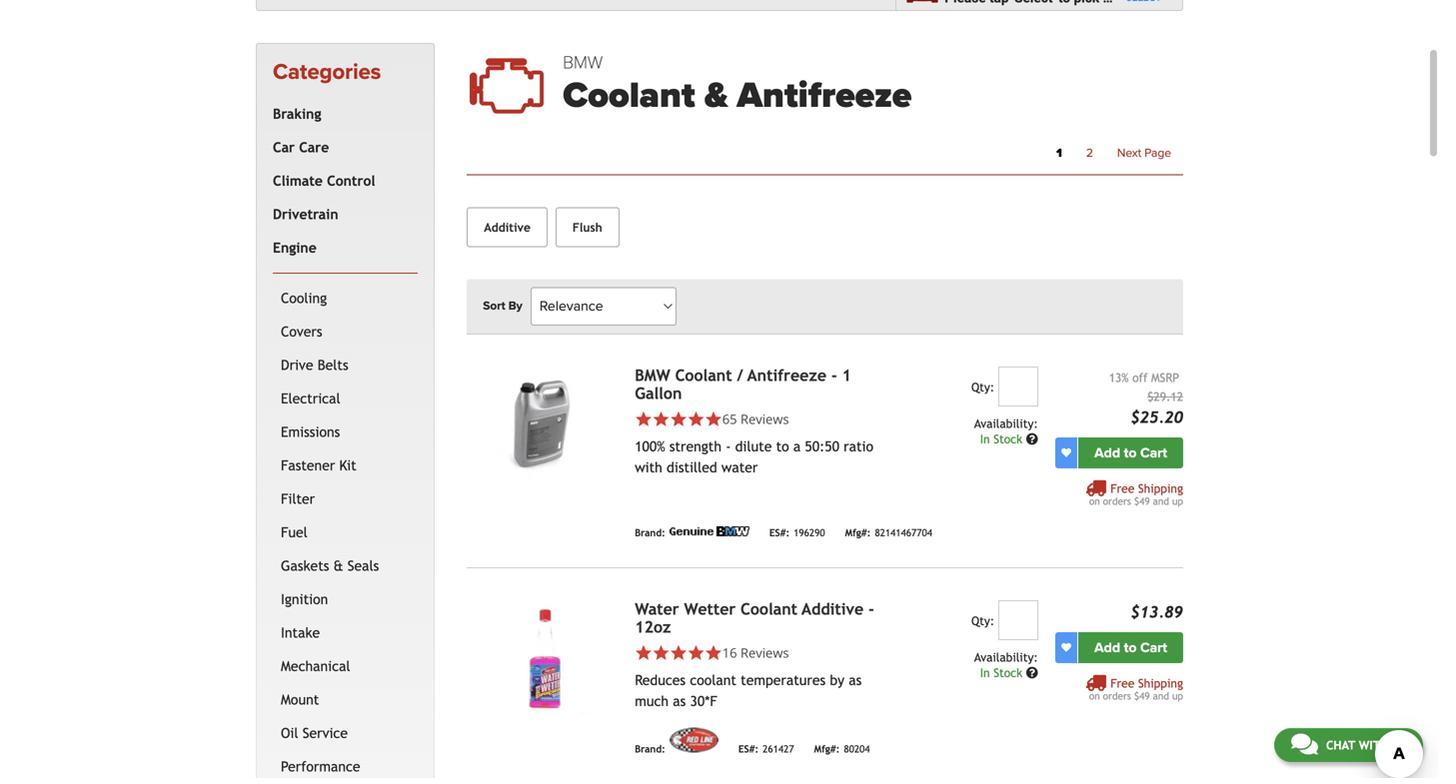 Task type: vqa. For each thing, say whether or not it's contained in the screenshot.
the topmost THAT
no



Task type: locate. For each thing, give the bounding box(es) containing it.
add for bmw coolant / antifreeze - 1 gallon
[[1095, 445, 1121, 462]]

1 and from the top
[[1154, 496, 1170, 507]]

1 vertical spatial $49
[[1135, 691, 1151, 702]]

2 link
[[1075, 141, 1106, 167]]

1 in stock from the top
[[981, 432, 1027, 446]]

1 vertical spatial shipping
[[1139, 677, 1184, 691]]

1 availability: from the top
[[975, 417, 1039, 431]]

antifreeze
[[737, 74, 912, 117], [748, 366, 827, 385]]

1 left 2
[[1057, 146, 1063, 161]]

1 vertical spatial -
[[726, 439, 731, 455]]

additive link
[[467, 208, 548, 248]]

0 horizontal spatial mfg#:
[[815, 744, 840, 755]]

qty: for water wetter coolant additive - 12oz
[[972, 614, 995, 628]]

coolant for &
[[563, 74, 696, 117]]

1 add to cart from the top
[[1095, 445, 1168, 462]]

availability: for water wetter coolant additive - 12oz
[[975, 651, 1039, 665]]

1 reviews from the top
[[741, 410, 790, 428]]

kit
[[339, 458, 357, 474]]

gaskets & seals link
[[277, 550, 414, 583]]

1 up ratio
[[842, 366, 852, 385]]

add for water wetter coolant additive - 12oz
[[1095, 640, 1121, 657]]

mfg#:
[[846, 527, 871, 539], [815, 744, 840, 755]]

gaskets & seals
[[281, 558, 379, 574]]

2 cart from the top
[[1141, 640, 1168, 657]]

brand: left genuine bmw - corporate logo
[[635, 527, 666, 539]]

cart for water wetter coolant additive - 12oz
[[1141, 640, 1168, 657]]

0 vertical spatial es#:
[[770, 527, 790, 539]]

additive
[[484, 220, 531, 234], [802, 600, 864, 619]]

star image
[[653, 411, 670, 428], [705, 411, 723, 428], [635, 645, 653, 662], [653, 645, 670, 662], [688, 645, 705, 662], [705, 645, 723, 662]]

bmw coolant & antifreeze
[[563, 52, 912, 117]]

in for bmw coolant / antifreeze - 1 gallon
[[981, 432, 991, 446]]

car care
[[273, 139, 329, 155]]

cart down '$13.89'
[[1141, 640, 1168, 657]]

car care link
[[269, 131, 414, 164]]

50:50
[[805, 439, 840, 455]]

add to wish list image
[[1062, 643, 1072, 653]]

1 $49 from the top
[[1135, 496, 1151, 507]]

orders down $25.20
[[1104, 496, 1132, 507]]

16 reviews link
[[635, 644, 894, 662], [723, 644, 790, 662]]

intake link
[[277, 617, 414, 650]]

1 inside 'link'
[[1057, 146, 1063, 161]]

1 add to cart button from the top
[[1079, 438, 1184, 469]]

star image
[[635, 411, 653, 428], [670, 411, 688, 428], [688, 411, 705, 428], [670, 645, 688, 662]]

brand: left redline - corporate logo on the bottom left
[[635, 744, 666, 755]]

to down $25.20
[[1124, 445, 1137, 462]]

car
[[273, 139, 295, 155]]

on for water wetter coolant additive - 12oz
[[1090, 691, 1101, 702]]

65 reviews
[[723, 410, 790, 428]]

- for additive
[[869, 600, 875, 619]]

0 vertical spatial stock
[[994, 432, 1023, 446]]

to down '$13.89'
[[1124, 640, 1137, 657]]

up
[[1173, 496, 1184, 507], [1173, 691, 1184, 702]]

0 vertical spatial qty:
[[972, 380, 995, 394]]

in stock for bmw coolant / antifreeze - 1 gallon
[[981, 432, 1027, 446]]

up for water wetter coolant additive - 12oz
[[1173, 691, 1184, 702]]

as right the by
[[849, 673, 862, 689]]

shipping
[[1139, 482, 1184, 496], [1139, 677, 1184, 691]]

1 vertical spatial add to cart
[[1095, 640, 1168, 657]]

reviews up the temperatures
[[741, 644, 790, 662]]

2 free shipping on orders $49 and up from the top
[[1090, 677, 1184, 702]]

& inside engine subcategories 'element'
[[334, 558, 343, 574]]

0 vertical spatial -
[[832, 366, 838, 385]]

1 vertical spatial free shipping on orders $49 and up
[[1090, 677, 1184, 702]]

as left 30*f
[[673, 694, 686, 710]]

1 horizontal spatial with
[[1359, 739, 1389, 753]]

1 vertical spatial antifreeze
[[748, 366, 827, 385]]

1 vertical spatial with
[[1359, 739, 1389, 753]]

1 horizontal spatial as
[[849, 673, 862, 689]]

add to cart down '$13.89'
[[1095, 640, 1168, 657]]

196290
[[794, 527, 826, 539]]

free shipping on orders $49 and up
[[1090, 482, 1184, 507], [1090, 677, 1184, 702]]

coolant
[[563, 74, 696, 117], [676, 366, 732, 385], [741, 600, 798, 619]]

free shipping on orders $49 and up down '$13.89'
[[1090, 677, 1184, 702]]

1 add from the top
[[1095, 445, 1121, 462]]

covers link
[[277, 315, 414, 349]]

2 add to cart button from the top
[[1079, 633, 1184, 664]]

strength
[[670, 439, 722, 455]]

control
[[327, 173, 375, 189]]

drivetrain link
[[269, 198, 414, 231]]

cart down $25.20
[[1141, 445, 1168, 462]]

- inside water wetter coolant additive - 12oz
[[869, 600, 875, 619]]

add to cart for water wetter coolant additive - 12oz
[[1095, 640, 1168, 657]]

1 vertical spatial cart
[[1141, 640, 1168, 657]]

add to cart
[[1095, 445, 1168, 462], [1095, 640, 1168, 657]]

2 availability: from the top
[[975, 651, 1039, 665]]

0 vertical spatial antifreeze
[[737, 74, 912, 117]]

1 vertical spatial availability:
[[975, 651, 1039, 665]]

0 vertical spatial question circle image
[[1027, 433, 1039, 445]]

engine subcategories element
[[273, 273, 418, 779]]

add to cart down $25.20
[[1095, 445, 1168, 462]]

0 vertical spatial shipping
[[1139, 482, 1184, 496]]

antifreeze up paginated product list navigation navigation
[[737, 74, 912, 117]]

0 horizontal spatial &
[[334, 558, 343, 574]]

0 horizontal spatial 1
[[842, 366, 852, 385]]

question circle image for bmw coolant / antifreeze - 1 gallon
[[1027, 433, 1039, 445]]

1 in from the top
[[981, 432, 991, 446]]

antifreeze inside bmw coolant / antifreeze - 1 gallon
[[748, 366, 827, 385]]

coolant inside water wetter coolant additive - 12oz
[[741, 600, 798, 619]]

orders down '$13.89'
[[1104, 691, 1132, 702]]

add to cart button down $25.20
[[1079, 438, 1184, 469]]

2 free from the top
[[1111, 677, 1135, 691]]

0 vertical spatial free shipping on orders $49 and up
[[1090, 482, 1184, 507]]

-
[[832, 366, 838, 385], [726, 439, 731, 455], [869, 600, 875, 619]]

bmw inside bmw coolant & antifreeze
[[563, 52, 603, 74]]

2 qty: from the top
[[972, 614, 995, 628]]

0 vertical spatial brand:
[[635, 527, 666, 539]]

1 vertical spatial add
[[1095, 640, 1121, 657]]

bmw inside bmw coolant / antifreeze - 1 gallon
[[635, 366, 671, 385]]

reduces coolant temperatures by as much as 30*f
[[635, 673, 862, 710]]

add to cart button
[[1079, 438, 1184, 469], [1079, 633, 1184, 664]]

to
[[776, 439, 790, 455], [1124, 445, 1137, 462], [1124, 640, 1137, 657]]

to inside 100% strength - dilute to a 50:50 ratio with distilled water
[[776, 439, 790, 455]]

additive up the sort by
[[484, 220, 531, 234]]

1 cart from the top
[[1141, 445, 1168, 462]]

1 16 reviews link from the left
[[635, 644, 894, 662]]

16
[[723, 644, 737, 662]]

0 vertical spatial cart
[[1141, 445, 1168, 462]]

in for water wetter coolant additive - 12oz
[[981, 666, 991, 680]]

shipping down '$13.89'
[[1139, 677, 1184, 691]]

1 brand: from the top
[[635, 527, 666, 539]]

16 reviews link up the temperatures
[[635, 644, 894, 662]]

electrical
[[281, 391, 341, 407]]

1 horizontal spatial &
[[705, 74, 728, 117]]

2 horizontal spatial -
[[869, 600, 875, 619]]

0 vertical spatial free
[[1111, 482, 1135, 496]]

1 vertical spatial and
[[1154, 691, 1170, 702]]

mfg#: left '80204'
[[815, 744, 840, 755]]

free down $25.20
[[1111, 482, 1135, 496]]

2 shipping from the top
[[1139, 677, 1184, 691]]

0 vertical spatial with
[[635, 460, 663, 476]]

1 vertical spatial brand:
[[635, 744, 666, 755]]

1 horizontal spatial -
[[832, 366, 838, 385]]

reviews up dilute
[[741, 410, 790, 428]]

antifreeze inside bmw coolant & antifreeze
[[737, 74, 912, 117]]

a
[[794, 439, 801, 455]]

brand:
[[635, 527, 666, 539], [635, 744, 666, 755]]

chat with us link
[[1275, 729, 1424, 763]]

2 add to cart from the top
[[1095, 640, 1168, 657]]

bmw coolant / antifreeze - 1 gallon
[[635, 366, 852, 403]]

0 horizontal spatial bmw
[[563, 52, 603, 74]]

0 vertical spatial add to cart button
[[1079, 438, 1184, 469]]

1 horizontal spatial bmw
[[635, 366, 671, 385]]

1 free from the top
[[1111, 482, 1135, 496]]

1 vertical spatial additive
[[802, 600, 864, 619]]

dilute
[[736, 439, 772, 455]]

add to cart button down '$13.89'
[[1079, 633, 1184, 664]]

1 horizontal spatial es#:
[[770, 527, 790, 539]]

to for bmw coolant / antifreeze - 1 gallon
[[1124, 445, 1137, 462]]

0 vertical spatial availability:
[[975, 417, 1039, 431]]

es#: left 196290
[[770, 527, 790, 539]]

water
[[722, 460, 758, 476]]

1 horizontal spatial additive
[[802, 600, 864, 619]]

2 in stock from the top
[[981, 666, 1027, 680]]

65 reviews link
[[635, 410, 894, 428], [723, 410, 790, 428]]

1 stock from the top
[[994, 432, 1023, 446]]

2 up from the top
[[1173, 691, 1184, 702]]

1 inside bmw coolant / antifreeze - 1 gallon
[[842, 366, 852, 385]]

2 in from the top
[[981, 666, 991, 680]]

1 up from the top
[[1173, 496, 1184, 507]]

shipping down $25.20
[[1139, 482, 1184, 496]]

fuel link
[[277, 516, 414, 550]]

msrp
[[1152, 371, 1180, 385]]

- inside bmw coolant / antifreeze - 1 gallon
[[832, 366, 838, 385]]

add to wish list image
[[1062, 448, 1072, 458]]

1 vertical spatial &
[[334, 558, 343, 574]]

and down $25.20
[[1154, 496, 1170, 507]]

free shipping on orders $49 and up for bmw coolant / antifreeze - 1 gallon
[[1090, 482, 1184, 507]]

by
[[830, 673, 845, 689]]

and down '$13.89'
[[1154, 691, 1170, 702]]

0 vertical spatial as
[[849, 673, 862, 689]]

100%
[[635, 439, 666, 455]]

flush link
[[556, 208, 620, 248]]

gaskets
[[281, 558, 329, 574]]

bmw
[[563, 52, 603, 74], [635, 366, 671, 385]]

free
[[1111, 482, 1135, 496], [1111, 677, 1135, 691]]

- up 50:50
[[832, 366, 838, 385]]

2 question circle image from the top
[[1027, 667, 1039, 679]]

on
[[1090, 496, 1101, 507], [1090, 691, 1101, 702]]

distilled
[[667, 460, 718, 476]]

1 horizontal spatial mfg#:
[[846, 527, 871, 539]]

genuine bmw - corporate logo image
[[670, 527, 750, 537]]

1 vertical spatial coolant
[[676, 366, 732, 385]]

reviews
[[741, 410, 790, 428], [741, 644, 790, 662]]

1 horizontal spatial 1
[[1057, 146, 1063, 161]]

- for antifreeze
[[832, 366, 838, 385]]

0 vertical spatial add to cart
[[1095, 445, 1168, 462]]

wetter
[[684, 600, 736, 619]]

performance
[[281, 759, 361, 775]]

&
[[705, 74, 728, 117], [334, 558, 343, 574]]

2 stock from the top
[[994, 666, 1023, 680]]

1 vertical spatial 1
[[842, 366, 852, 385]]

0 vertical spatial in
[[981, 432, 991, 446]]

es#: for coolant
[[739, 744, 759, 755]]

$49 down $25.20
[[1135, 496, 1151, 507]]

$49
[[1135, 496, 1151, 507], [1135, 691, 1151, 702]]

0 vertical spatial on
[[1090, 496, 1101, 507]]

1 link
[[1045, 141, 1075, 167]]

and
[[1154, 496, 1170, 507], [1154, 691, 1170, 702]]

bmw coolant / antifreeze - 1 gallon link
[[635, 366, 852, 403]]

oil
[[281, 726, 299, 742]]

$29.12
[[1148, 390, 1184, 404]]

0 vertical spatial bmw
[[563, 52, 603, 74]]

0 vertical spatial mfg#:
[[846, 527, 871, 539]]

1 vertical spatial add to cart button
[[1079, 633, 1184, 664]]

free shipping on orders $49 and up down $25.20
[[1090, 482, 1184, 507]]

add to cart button for bmw coolant / antifreeze - 1 gallon
[[1079, 438, 1184, 469]]

16 reviews
[[723, 644, 790, 662]]

es#261427 - 80204 - water wetter coolant additive - 12oz - reduces coolant temperatures by as much as 30*f - redline - audi bmw volkswagen mercedes benz mini porsche image
[[467, 601, 619, 715]]

1 vertical spatial mfg#:
[[815, 744, 840, 755]]

free for bmw coolant / antifreeze - 1 gallon
[[1111, 482, 1135, 496]]

0 vertical spatial in stock
[[981, 432, 1027, 446]]

coolant inside bmw coolant / antifreeze - 1 gallon
[[676, 366, 732, 385]]

0 vertical spatial $49
[[1135, 496, 1151, 507]]

add right add to wish list icon
[[1095, 640, 1121, 657]]

oil service
[[281, 726, 348, 742]]

1 vertical spatial es#:
[[739, 744, 759, 755]]

with down 100%
[[635, 460, 663, 476]]

fastener
[[281, 458, 335, 474]]

2 65 reviews link from the left
[[723, 410, 790, 428]]

mfg#: left 82141467704
[[846, 527, 871, 539]]

qty:
[[972, 380, 995, 394], [972, 614, 995, 628]]

free shipping on orders $49 and up for water wetter coolant additive - 12oz
[[1090, 677, 1184, 702]]

up down $25.20
[[1173, 496, 1184, 507]]

1 vertical spatial question circle image
[[1027, 667, 1039, 679]]

2 vertical spatial coolant
[[741, 600, 798, 619]]

with
[[635, 460, 663, 476], [1359, 739, 1389, 753]]

1 orders from the top
[[1104, 496, 1132, 507]]

mfg#: for water wetter coolant additive - 12oz
[[815, 744, 840, 755]]

0 vertical spatial up
[[1173, 496, 1184, 507]]

2 brand: from the top
[[635, 744, 666, 755]]

0 horizontal spatial -
[[726, 439, 731, 455]]

1 qty: from the top
[[972, 380, 995, 394]]

in stock for water wetter coolant additive - 12oz
[[981, 666, 1027, 680]]

1 vertical spatial qty:
[[972, 614, 995, 628]]

2 orders from the top
[[1104, 691, 1132, 702]]

- down mfg#: 82141467704
[[869, 600, 875, 619]]

shipping for bmw coolant / antifreeze - 1 gallon
[[1139, 482, 1184, 496]]

free down '$13.89'
[[1111, 677, 1135, 691]]

stock for water wetter coolant additive - 12oz
[[994, 666, 1023, 680]]

1 vertical spatial stock
[[994, 666, 1023, 680]]

es#:
[[770, 527, 790, 539], [739, 744, 759, 755]]

0 horizontal spatial additive
[[484, 220, 531, 234]]

next page
[[1118, 146, 1172, 161]]

1 vertical spatial on
[[1090, 691, 1101, 702]]

2 on from the top
[[1090, 691, 1101, 702]]

orders for water wetter coolant additive - 12oz
[[1104, 691, 1132, 702]]

0 horizontal spatial as
[[673, 694, 686, 710]]

additive up the by
[[802, 600, 864, 619]]

2 reviews from the top
[[741, 644, 790, 662]]

belts
[[318, 357, 349, 373]]

emissions
[[281, 424, 340, 440]]

1 65 reviews link from the left
[[635, 410, 894, 428]]

0 vertical spatial and
[[1154, 496, 1170, 507]]

ratio
[[844, 439, 874, 455]]

2 add from the top
[[1095, 640, 1121, 657]]

0 vertical spatial reviews
[[741, 410, 790, 428]]

1 vertical spatial bmw
[[635, 366, 671, 385]]

and for water wetter coolant additive - 12oz
[[1154, 691, 1170, 702]]

1 vertical spatial reviews
[[741, 644, 790, 662]]

question circle image
[[1027, 433, 1039, 445], [1027, 667, 1039, 679]]

add right add to wish list image at right
[[1095, 445, 1121, 462]]

0 horizontal spatial with
[[635, 460, 663, 476]]

to left a
[[776, 439, 790, 455]]

with left "us" at the right bottom of the page
[[1359, 739, 1389, 753]]

1 vertical spatial in
[[981, 666, 991, 680]]

1 vertical spatial up
[[1173, 691, 1184, 702]]

0 vertical spatial 1
[[1057, 146, 1063, 161]]

0 vertical spatial &
[[705, 74, 728, 117]]

1 vertical spatial free
[[1111, 677, 1135, 691]]

1 free shipping on orders $49 and up from the top
[[1090, 482, 1184, 507]]

es#: left 261427
[[739, 744, 759, 755]]

2 $49 from the top
[[1135, 691, 1151, 702]]

None number field
[[999, 367, 1039, 407], [999, 601, 1039, 641], [999, 367, 1039, 407], [999, 601, 1039, 641]]

es#: 261427
[[739, 744, 795, 755]]

1 on from the top
[[1090, 496, 1101, 507]]

0 vertical spatial add
[[1095, 445, 1121, 462]]

0 horizontal spatial es#:
[[739, 744, 759, 755]]

2 and from the top
[[1154, 691, 1170, 702]]

2 vertical spatial -
[[869, 600, 875, 619]]

1 shipping from the top
[[1139, 482, 1184, 496]]

0 vertical spatial coolant
[[563, 74, 696, 117]]

coolant inside bmw coolant & antifreeze
[[563, 74, 696, 117]]

- inside 100% strength - dilute to a 50:50 ratio with distilled water
[[726, 439, 731, 455]]

1 question circle image from the top
[[1027, 433, 1039, 445]]

16 reviews link down water wetter coolant additive - 12oz link
[[723, 644, 790, 662]]

- up the water
[[726, 439, 731, 455]]

0 vertical spatial orders
[[1104, 496, 1132, 507]]

orders for bmw coolant / antifreeze - 1 gallon
[[1104, 496, 1132, 507]]

1 vertical spatial orders
[[1104, 691, 1132, 702]]

1 vertical spatial in stock
[[981, 666, 1027, 680]]

up down '$13.89'
[[1173, 691, 1184, 702]]

es#: 196290
[[770, 527, 826, 539]]

antifreeze right /
[[748, 366, 827, 385]]

$49 down '$13.89'
[[1135, 691, 1151, 702]]



Task type: describe. For each thing, give the bounding box(es) containing it.
1 vertical spatial as
[[673, 694, 686, 710]]

mfg#: for bmw coolant / antifreeze - 1 gallon
[[846, 527, 871, 539]]

qty: for bmw coolant / antifreeze - 1 gallon
[[972, 380, 995, 394]]

category navigation element
[[256, 43, 435, 779]]

up for bmw coolant / antifreeze - 1 gallon
[[1173, 496, 1184, 507]]

/
[[737, 366, 744, 385]]

sort by
[[483, 299, 523, 314]]

fuel
[[281, 525, 308, 541]]

antifreeze for &
[[737, 74, 912, 117]]

cooling
[[281, 290, 327, 306]]

performance link
[[277, 751, 414, 779]]

mount
[[281, 692, 319, 708]]

ignition
[[281, 592, 328, 608]]

braking link
[[269, 97, 414, 131]]

80204
[[844, 744, 870, 755]]

65
[[723, 410, 737, 428]]

12oz
[[635, 618, 671, 637]]

us
[[1393, 739, 1407, 753]]

$49 for bmw coolant / antifreeze - 1 gallon
[[1135, 496, 1151, 507]]

261427
[[763, 744, 795, 755]]

bmw for &
[[563, 52, 603, 74]]

$49 for water wetter coolant additive - 12oz
[[1135, 691, 1151, 702]]

question circle image for water wetter coolant additive - 12oz
[[1027, 667, 1039, 679]]

82141467704
[[875, 527, 933, 539]]

brand: for bmw coolant / antifreeze - 1 gallon
[[635, 527, 666, 539]]

water wetter coolant additive - 12oz
[[635, 600, 875, 637]]

and for bmw coolant / antifreeze - 1 gallon
[[1154, 496, 1170, 507]]

ignition link
[[277, 583, 414, 617]]

chat with us
[[1327, 739, 1407, 753]]

cooling link
[[277, 282, 414, 315]]

climate
[[273, 173, 323, 189]]

service
[[303, 726, 348, 742]]

es#: for /
[[770, 527, 790, 539]]

much
[[635, 694, 669, 710]]

to for water wetter coolant additive - 12oz
[[1124, 640, 1137, 657]]

coolant for /
[[676, 366, 732, 385]]

electrical link
[[277, 382, 414, 416]]

comments image
[[1292, 733, 1319, 757]]

intake
[[281, 625, 320, 641]]

$13.89
[[1131, 603, 1184, 622]]

availability: for bmw coolant / antifreeze - 1 gallon
[[975, 417, 1039, 431]]

bmw for /
[[635, 366, 671, 385]]

next page link
[[1106, 141, 1184, 167]]

climate control link
[[269, 164, 414, 198]]

& inside bmw coolant & antifreeze
[[705, 74, 728, 117]]

$25.20
[[1131, 408, 1184, 427]]

page
[[1145, 146, 1172, 161]]

drive belts link
[[277, 349, 414, 382]]

mechanical
[[281, 659, 351, 675]]

sort
[[483, 299, 506, 314]]

2 16 reviews link from the left
[[723, 644, 790, 662]]

engine link
[[269, 231, 414, 265]]

redline - corporate logo image
[[670, 728, 719, 753]]

by
[[509, 299, 523, 314]]

categories
[[273, 59, 381, 86]]

water
[[635, 600, 680, 619]]

oil service link
[[277, 717, 414, 751]]

add to cart for bmw coolant / antifreeze - 1 gallon
[[1095, 445, 1168, 462]]

brand: for water wetter coolant additive - 12oz
[[635, 744, 666, 755]]

shipping for water wetter coolant additive - 12oz
[[1139, 677, 1184, 691]]

engine
[[273, 240, 317, 256]]

emissions link
[[277, 416, 414, 449]]

es#196290 - 82141467704 - bmw coolant / antifreeze - 1 gallon - 100% strength - dilute to a 50:50 ratio with distilled water - genuine bmw - bmw image
[[467, 367, 619, 481]]

drivetrain
[[273, 206, 339, 222]]

add to cart button for water wetter coolant additive - 12oz
[[1079, 633, 1184, 664]]

fastener kit
[[281, 458, 357, 474]]

gallon
[[635, 384, 682, 403]]

water wetter coolant additive - 12oz link
[[635, 600, 875, 637]]

flush
[[573, 220, 603, 234]]

temperatures
[[741, 673, 826, 689]]

reviews for /
[[741, 410, 790, 428]]

reduces
[[635, 673, 686, 689]]

additive inside water wetter coolant additive - 12oz
[[802, 600, 864, 619]]

next
[[1118, 146, 1142, 161]]

fastener kit link
[[277, 449, 414, 483]]

drive
[[281, 357, 313, 373]]

mfg#: 82141467704
[[846, 527, 933, 539]]

mount link
[[277, 684, 414, 717]]

coolant
[[690, 673, 737, 689]]

on for bmw coolant / antifreeze - 1 gallon
[[1090, 496, 1101, 507]]

filter
[[281, 491, 315, 507]]

mechanical link
[[277, 650, 414, 684]]

drive belts
[[281, 357, 349, 373]]

2
[[1087, 146, 1094, 161]]

chat
[[1327, 739, 1356, 753]]

cart for bmw coolant / antifreeze - 1 gallon
[[1141, 445, 1168, 462]]

filter link
[[277, 483, 414, 516]]

100% strength - dilute to a 50:50 ratio with distilled water
[[635, 439, 874, 476]]

free for water wetter coolant additive - 12oz
[[1111, 677, 1135, 691]]

seals
[[348, 558, 379, 574]]

off
[[1133, 371, 1148, 385]]

reviews for coolant
[[741, 644, 790, 662]]

antifreeze for /
[[748, 366, 827, 385]]

mfg#: 80204
[[815, 744, 870, 755]]

0 vertical spatial additive
[[484, 220, 531, 234]]

covers
[[281, 324, 322, 340]]

with inside 100% strength - dilute to a 50:50 ratio with distilled water
[[635, 460, 663, 476]]

paginated product list navigation navigation
[[563, 141, 1184, 167]]

30*f
[[690, 694, 718, 710]]

braking
[[273, 106, 321, 122]]

stock for bmw coolant / antifreeze - 1 gallon
[[994, 432, 1023, 446]]



